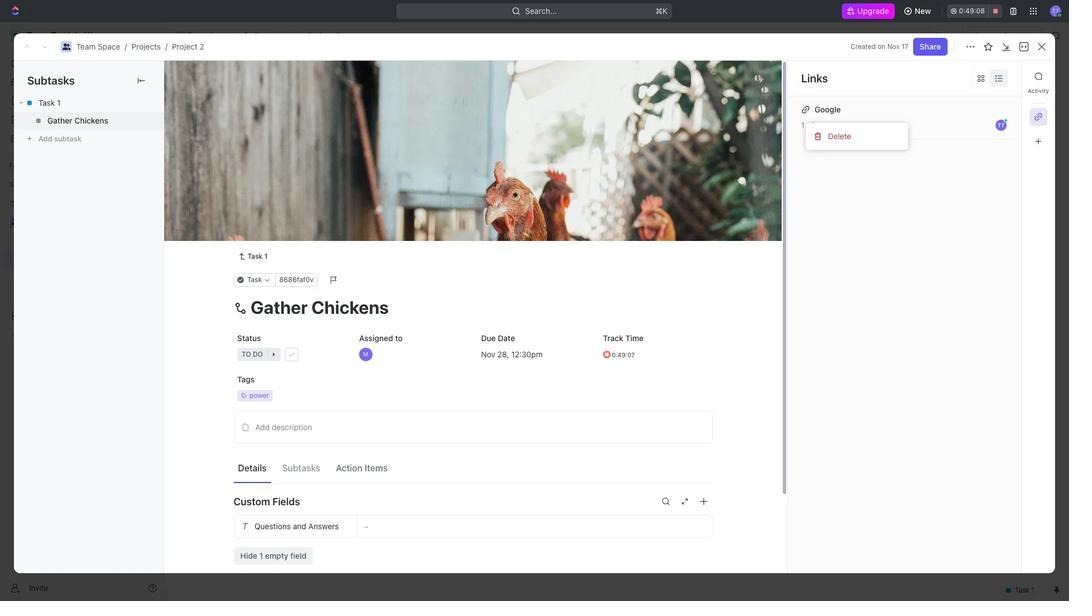 Task type: locate. For each thing, give the bounding box(es) containing it.
tree inside sidebar navigation
[[4, 194, 162, 344]]

share button down new
[[929, 27, 963, 45]]

subtasks
[[27, 74, 75, 87], [282, 463, 320, 473]]

subtasks down home on the top of the page
[[27, 74, 75, 87]]

add task down task 2 on the top of page
[[224, 232, 257, 242]]

0 horizontal spatial project 2 link
[[172, 42, 204, 51]]

0 vertical spatial subtasks
[[27, 74, 75, 87]]

add left description
[[255, 423, 270, 432]]

1 vertical spatial team
[[76, 42, 96, 51]]

0 vertical spatial share
[[935, 31, 957, 40]]

1 horizontal spatial user group image
[[62, 43, 70, 50]]

inbox link
[[4, 73, 162, 91]]

0 vertical spatial user group image
[[62, 43, 70, 50]]

user group image up home link
[[62, 43, 70, 50]]

/
[[236, 31, 238, 40], [289, 31, 291, 40], [125, 42, 127, 51], [165, 42, 168, 51]]

0 vertical spatial add task button
[[982, 67, 1029, 85]]

questions
[[254, 522, 291, 531]]

team space link
[[173, 29, 234, 42], [76, 42, 120, 51]]

Edit task name text field
[[234, 297, 713, 318]]

task 1 link down task 2 on the top of page
[[234, 250, 272, 263]]

team for team space / projects / project 2
[[76, 42, 96, 51]]

1 horizontal spatial subtasks
[[282, 463, 320, 473]]

fields
[[273, 496, 300, 508]]

1 horizontal spatial team
[[187, 31, 207, 40]]

1 vertical spatial subtasks
[[282, 463, 320, 473]]

team
[[187, 31, 207, 40], [76, 42, 96, 51]]

gather chickens
[[47, 116, 108, 125]]

hide for hide 1 empty field
[[240, 551, 257, 561]]

upgrade link
[[842, 3, 895, 19]]

chickens
[[74, 116, 108, 125]]

1 vertical spatial task 1
[[224, 194, 247, 203]]

0 horizontal spatial space
[[98, 42, 120, 51]]

activity
[[1028, 87, 1050, 94]]

1 horizontal spatial add task button
[[286, 155, 333, 168]]

1 horizontal spatial add task
[[299, 157, 329, 165]]

1 horizontal spatial space
[[209, 31, 231, 40]]

task 1 down task 2 on the top of page
[[248, 252, 268, 261]]

add task button up activity on the right of page
[[982, 67, 1029, 85]]

1 vertical spatial hide
[[240, 551, 257, 561]]

task
[[1006, 71, 1023, 81], [38, 98, 55, 108], [314, 157, 329, 165], [224, 194, 241, 203], [224, 213, 241, 223], [241, 232, 257, 242], [248, 252, 263, 261]]

share
[[935, 31, 957, 40], [920, 42, 941, 51]]

project 2 link
[[293, 29, 343, 42], [172, 42, 204, 51]]

add down calendar link
[[299, 157, 312, 165]]

⌘k
[[656, 6, 668, 16]]

add task button
[[982, 67, 1029, 85], [286, 155, 333, 168], [219, 231, 262, 244]]

1 horizontal spatial task 1
[[224, 194, 247, 203]]

space
[[209, 31, 231, 40], [98, 42, 120, 51]]

hide
[[578, 130, 593, 139], [240, 551, 257, 561]]

tree
[[4, 194, 162, 344]]

task 1 link up chickens in the left top of the page
[[14, 94, 164, 112]]

share right 17
[[920, 42, 941, 51]]

custom fields button
[[234, 489, 713, 515]]

team up home link
[[76, 42, 96, 51]]

date
[[498, 334, 515, 343]]

0 vertical spatial space
[[209, 31, 231, 40]]

projects
[[255, 31, 284, 40], [131, 42, 161, 51]]

1 vertical spatial 1 button
[[250, 212, 266, 223]]

hide 1 empty field
[[240, 551, 307, 561]]

favorites button
[[4, 159, 43, 173]]

add task down calendar
[[299, 157, 329, 165]]

add description
[[255, 423, 312, 432]]

projects link
[[241, 29, 287, 42], [131, 42, 161, 51]]

empty
[[265, 551, 288, 561]]

spaces
[[9, 180, 33, 189]]

1 vertical spatial task 1 link
[[234, 250, 272, 263]]

1 button down progress
[[249, 193, 265, 204]]

user group image
[[62, 43, 70, 50], [11, 218, 20, 225]]

1
[[57, 98, 61, 108], [802, 121, 805, 129], [243, 194, 247, 203], [260, 194, 263, 202], [261, 213, 264, 222], [264, 252, 268, 261], [259, 551, 263, 561]]

track time
[[603, 334, 644, 343]]

0 horizontal spatial user group image
[[11, 218, 20, 225]]

new
[[915, 6, 932, 16]]

0 horizontal spatial add task
[[224, 232, 257, 242]]

hide for hide
[[578, 130, 593, 139]]

1 vertical spatial user group image
[[11, 218, 20, 225]]

task 1 link
[[14, 94, 164, 112], [234, 250, 272, 263]]

docs link
[[4, 92, 162, 110]]

to
[[395, 334, 403, 343]]

team space
[[187, 31, 231, 40]]

0 vertical spatial add task
[[989, 71, 1023, 81]]

1 horizontal spatial project 2 link
[[293, 29, 343, 42]]

in
[[207, 157, 214, 165]]

questions and answers
[[254, 522, 339, 531]]

project
[[307, 31, 334, 40], [172, 42, 198, 51], [193, 66, 243, 85]]

user group image down spaces
[[11, 218, 20, 225]]

0 vertical spatial task 1
[[38, 98, 61, 108]]

min
[[807, 121, 818, 129]]

0 vertical spatial project 2
[[307, 31, 340, 40]]

0 vertical spatial 1 button
[[249, 193, 265, 204]]

0:49:08
[[959, 7, 985, 15]]

0 horizontal spatial project 2
[[193, 66, 259, 85]]

0 horizontal spatial hide
[[240, 551, 257, 561]]

assigned to
[[359, 334, 403, 343]]

list
[[250, 103, 264, 112]]

2 horizontal spatial add task button
[[982, 67, 1029, 85]]

share button
[[929, 27, 963, 45], [913, 38, 948, 56]]

custom fields
[[234, 496, 300, 508]]

1 horizontal spatial task 1 link
[[234, 250, 272, 263]]

0 vertical spatial hide
[[578, 130, 593, 139]]

1 button
[[249, 193, 265, 204], [250, 212, 266, 223]]

sidebar navigation
[[0, 22, 167, 602]]

1 horizontal spatial team space link
[[173, 29, 234, 42]]

invite
[[29, 584, 48, 593]]

2 vertical spatial add task
[[224, 232, 257, 242]]

1 vertical spatial project 2
[[193, 66, 259, 85]]

due
[[481, 334, 496, 343]]

0 horizontal spatial task 1 link
[[14, 94, 164, 112]]

2 vertical spatial add task button
[[219, 231, 262, 244]]

and
[[293, 522, 306, 531]]

1 horizontal spatial hide
[[578, 130, 593, 139]]

0 horizontal spatial task 1
[[38, 98, 61, 108]]

track
[[603, 334, 623, 343]]

add task down automations button
[[989, 71, 1023, 81]]

1 vertical spatial share
[[920, 42, 941, 51]]

space right user group image
[[209, 31, 231, 40]]

add description button
[[238, 419, 709, 437]]

progress
[[215, 157, 252, 165]]

2 horizontal spatial add task
[[989, 71, 1023, 81]]

add task button down task 2 on the top of page
[[219, 231, 262, 244]]

0 vertical spatial team
[[187, 31, 207, 40]]

0 horizontal spatial projects
[[131, 42, 161, 51]]

share down new button
[[935, 31, 957, 40]]

0 horizontal spatial team
[[76, 42, 96, 51]]

1 vertical spatial projects
[[131, 42, 161, 51]]

links
[[802, 72, 828, 84]]

task 1
[[38, 98, 61, 108], [224, 194, 247, 203], [248, 252, 268, 261]]

2 horizontal spatial task 1
[[248, 252, 268, 261]]

1 vertical spatial space
[[98, 42, 120, 51]]

1 button right task 2 on the top of page
[[250, 212, 266, 223]]

add task button down calendar link
[[286, 155, 333, 168]]

hide inside the custom fields element
[[240, 551, 257, 561]]

gather chickens link
[[14, 112, 164, 130]]

dashboards
[[27, 115, 70, 124]]

0 horizontal spatial projects link
[[131, 42, 161, 51]]

1 horizontal spatial projects
[[255, 31, 284, 40]]

subtasks up fields
[[282, 463, 320, 473]]

team right user group image
[[187, 31, 207, 40]]

1 vertical spatial project
[[172, 42, 198, 51]]

1 inside the custom fields element
[[259, 551, 263, 561]]

0 horizontal spatial add task button
[[219, 231, 262, 244]]

hide inside button
[[578, 130, 593, 139]]

board link
[[206, 100, 230, 116]]

table
[[338, 103, 358, 112]]

add task
[[989, 71, 1023, 81], [299, 157, 329, 165], [224, 232, 257, 242]]

0 vertical spatial projects
[[255, 31, 284, 40]]

8686faf0v button
[[275, 274, 318, 287]]

0 horizontal spatial subtasks
[[27, 74, 75, 87]]

space up home link
[[98, 42, 120, 51]]

task 1 up the dashboards
[[38, 98, 61, 108]]

tags
[[237, 375, 254, 384]]

add task for add task button to the top
[[989, 71, 1023, 81]]

task 1 up task 2 on the top of page
[[224, 194, 247, 203]]

automations button
[[968, 27, 1026, 44]]

1 horizontal spatial project 2
[[307, 31, 340, 40]]



Task type: describe. For each thing, give the bounding box(es) containing it.
0 vertical spatial task 1 link
[[14, 94, 164, 112]]

17
[[902, 42, 909, 51]]

1 button for 1
[[249, 193, 265, 204]]

google
[[815, 105, 841, 114]]

time
[[625, 334, 644, 343]]

created
[[851, 42, 876, 51]]

gather
[[47, 116, 72, 125]]

0:49:08 button
[[948, 4, 1003, 18]]

Search tasks... text field
[[931, 126, 1042, 143]]

2 vertical spatial project
[[193, 66, 243, 85]]

1 min
[[802, 121, 818, 129]]

team space / projects / project 2
[[76, 42, 204, 51]]

assignees
[[464, 130, 497, 139]]

board
[[208, 103, 230, 112]]

1 horizontal spatial projects link
[[241, 29, 287, 42]]

add down task 2 on the top of page
[[224, 232, 239, 242]]

delete button
[[811, 128, 904, 145]]

calendar
[[284, 103, 317, 112]]

upgrade
[[858, 6, 890, 16]]

0 vertical spatial project
[[307, 31, 334, 40]]

nov
[[888, 42, 900, 51]]

1 inside task sidebar content section
[[802, 121, 805, 129]]

team for team space
[[187, 31, 207, 40]]

1 vertical spatial add task button
[[286, 155, 333, 168]]

custom fields element
[[234, 515, 713, 565]]

description
[[272, 423, 312, 432]]

add down automations button
[[989, 71, 1004, 81]]

user group image inside sidebar navigation
[[11, 218, 20, 225]]

automations
[[974, 31, 1021, 40]]

space for team space
[[209, 31, 231, 40]]

delete
[[828, 131, 852, 141]]

0 horizontal spatial team space link
[[76, 42, 120, 51]]

user group image
[[177, 33, 184, 38]]

field
[[291, 551, 307, 561]]

gantt
[[378, 103, 399, 112]]

docs
[[27, 96, 45, 105]]

home link
[[4, 54, 162, 72]]

home
[[27, 58, 48, 67]]

add inside button
[[255, 423, 270, 432]]

action items
[[336, 463, 388, 473]]

table link
[[336, 100, 358, 116]]

dashboards link
[[4, 111, 162, 129]]

add task for add task button to the left
[[224, 232, 257, 242]]

answers
[[308, 522, 339, 531]]

task sidebar navigation tab list
[[1027, 67, 1051, 150]]

2 vertical spatial task 1
[[248, 252, 268, 261]]

list link
[[248, 100, 264, 116]]

assigned
[[359, 334, 393, 343]]

inbox
[[27, 77, 46, 86]]

share button right 17
[[913, 38, 948, 56]]

calendar link
[[282, 100, 317, 116]]

details button
[[234, 458, 271, 478]]

details
[[238, 463, 267, 473]]

subtasks inside subtasks button
[[282, 463, 320, 473]]

tt
[[998, 122, 1005, 129]]

1 vertical spatial add task
[[299, 157, 329, 165]]

hide button
[[574, 128, 598, 141]]

space for team space / projects / project 2
[[98, 42, 120, 51]]

items
[[365, 463, 388, 473]]

1 button for 2
[[250, 212, 266, 223]]

assignees button
[[450, 128, 502, 141]]

8686faf0v
[[279, 276, 313, 284]]

on
[[878, 42, 886, 51]]

action items button
[[332, 458, 392, 478]]

new button
[[900, 2, 938, 20]]

gantt link
[[376, 100, 399, 116]]

task 2
[[224, 213, 248, 223]]

custom
[[234, 496, 270, 508]]

in progress
[[207, 157, 252, 165]]

search...
[[526, 6, 557, 16]]

created on nov 17
[[851, 42, 909, 51]]

status
[[237, 334, 261, 343]]

due date
[[481, 334, 515, 343]]

favorites
[[9, 162, 38, 170]]

task sidebar content section
[[788, 61, 1022, 574]]

action
[[336, 463, 363, 473]]

subtasks button
[[278, 458, 325, 478]]



Task type: vqa. For each thing, say whether or not it's contained in the screenshot.
(
no



